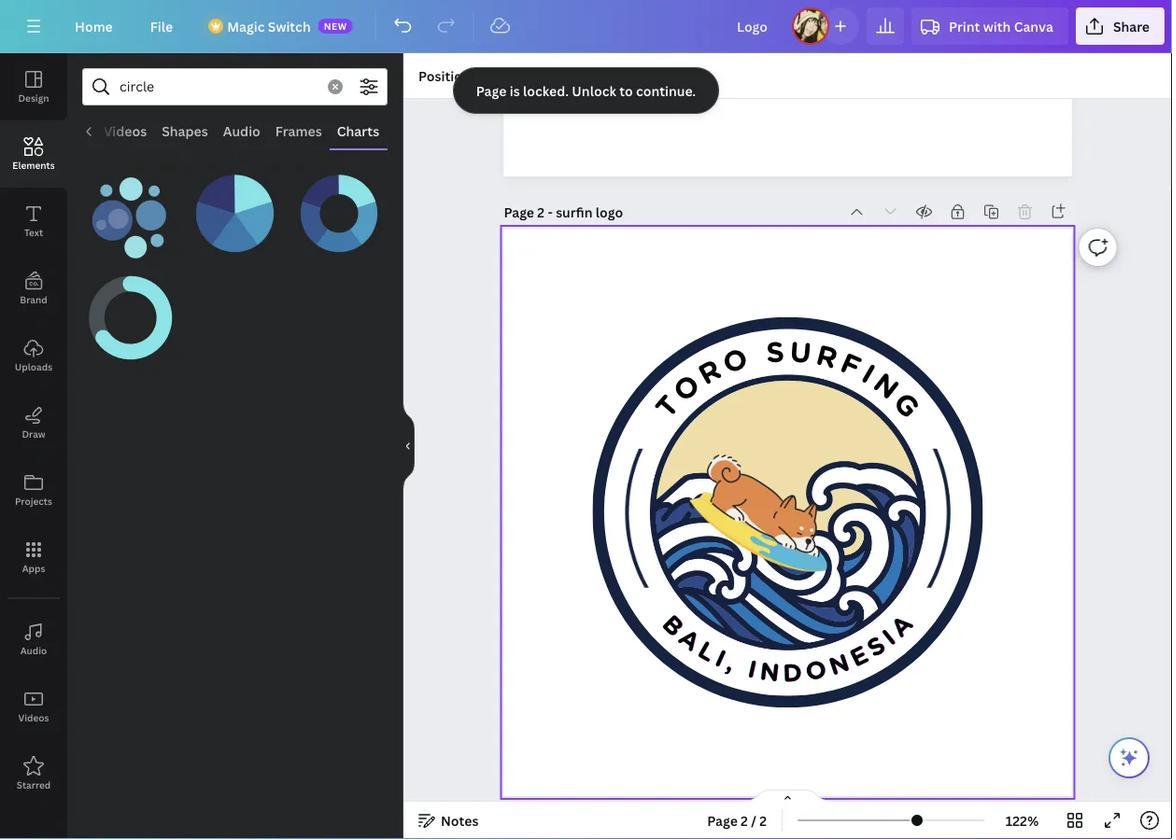 Task type: describe. For each thing, give the bounding box(es) containing it.
hide image
[[402, 402, 415, 491]]

u
[[789, 335, 813, 370]]

/
[[751, 812, 756, 830]]

page 2 / 2 button
[[700, 806, 774, 836]]

circle icon image
[[625, 350, 950, 675]]

Design title text field
[[722, 7, 784, 45]]

text
[[24, 226, 43, 239]]

i inside 'i ,'
[[711, 644, 731, 674]]

main menu bar
[[0, 0, 1172, 53]]

1 horizontal spatial videos button
[[97, 113, 155, 148]]

f
[[836, 346, 866, 384]]

e
[[845, 640, 873, 674]]

canva assistant image
[[1118, 747, 1140, 770]]

home
[[75, 17, 113, 35]]

0 vertical spatial audio
[[223, 122, 261, 140]]

continue.
[[636, 82, 696, 100]]

2 for /
[[741, 812, 748, 830]]

i inside i n d o n e
[[745, 654, 760, 685]]

page for page is locked. unlock to continue.
[[476, 82, 506, 100]]

122% button
[[992, 806, 1052, 836]]

page for page 2 / 2
[[707, 812, 738, 830]]

magic switch
[[227, 17, 311, 35]]

unlock
[[572, 82, 616, 100]]

position button
[[411, 61, 478, 91]]

-
[[548, 203, 553, 221]]

brand
[[20, 293, 47, 306]]

0 horizontal spatial o
[[666, 367, 707, 409]]

elements
[[12, 159, 55, 171]]

magic
[[227, 17, 265, 35]]

o inside i n d o n e
[[803, 654, 829, 687]]

2 horizontal spatial 2
[[760, 812, 767, 830]]

starred
[[17, 779, 51, 791]]

new
[[324, 20, 347, 32]]

page is locked. unlock to continue.
[[476, 82, 696, 100]]

d
[[783, 658, 803, 689]]

uploads button
[[0, 322, 67, 389]]

share
[[1113, 17, 1150, 35]]

1 horizontal spatial audio button
[[216, 113, 268, 148]]

Search elements search field
[[120, 69, 317, 105]]

file
[[150, 17, 173, 35]]

uploads
[[15, 360, 52, 373]]

b
[[656, 609, 690, 643]]

text button
[[0, 188, 67, 255]]

apps
[[22, 562, 45, 575]]

design
[[18, 92, 49, 104]]

elements button
[[0, 120, 67, 188]]

file button
[[135, 7, 188, 45]]

photos
[[44, 122, 89, 140]]

2 for -
[[537, 203, 545, 221]]

position
[[418, 67, 470, 85]]

s for s u r f
[[765, 335, 786, 370]]

notes
[[441, 812, 479, 830]]

projects
[[15, 495, 52, 508]]

r inside r o
[[692, 352, 727, 392]]

1 vertical spatial videos button
[[0, 673, 67, 741]]

print with canva button
[[911, 7, 1068, 45]]

is
[[510, 82, 520, 100]]

1 vertical spatial audio button
[[0, 606, 67, 673]]

r inside the s u r f
[[813, 338, 841, 376]]

1 horizontal spatial videos
[[104, 122, 147, 140]]

page 2 / 2
[[707, 812, 767, 830]]



Task type: vqa. For each thing, say whether or not it's contained in the screenshot.
Crop dropdown button
no



Task type: locate. For each thing, give the bounding box(es) containing it.
i left the d
[[711, 644, 731, 674]]

group
[[82, 154, 179, 262], [186, 154, 283, 262], [291, 154, 388, 262], [82, 258, 179, 366]]

page left -
[[504, 203, 534, 221]]

n left the d
[[758, 657, 781, 688]]

s
[[765, 335, 786, 370], [862, 630, 891, 664]]

1 vertical spatial page
[[504, 203, 534, 221]]

photos button
[[37, 113, 97, 148]]

videos inside side panel tab list
[[18, 712, 49, 724]]

frames
[[276, 122, 322, 140]]

1 horizontal spatial a
[[885, 609, 919, 644]]

audio button down search elements search field
[[216, 113, 268, 148]]

show pages image
[[743, 789, 833, 804]]

Page title text field
[[556, 203, 625, 221]]

i n d o n e
[[745, 640, 873, 689]]

audio button
[[216, 113, 268, 148], [0, 606, 67, 673]]

1 horizontal spatial n
[[825, 648, 853, 682]]

s left u
[[765, 335, 786, 370]]

audio down search elements search field
[[223, 122, 261, 140]]

charts button
[[330, 113, 387, 148]]

audio inside side panel tab list
[[20, 644, 47, 657]]

videos right photos
[[104, 122, 147, 140]]

1 horizontal spatial 2
[[741, 812, 748, 830]]

canva
[[1014, 17, 1053, 35]]

videos button
[[97, 113, 155, 148], [0, 673, 67, 741]]

0 horizontal spatial videos button
[[0, 673, 67, 741]]

1 vertical spatial s
[[862, 630, 891, 664]]

g
[[887, 386, 927, 425]]

0 vertical spatial s
[[765, 335, 786, 370]]

projects button
[[0, 457, 67, 524]]

s right the d
[[862, 630, 891, 664]]

a
[[885, 609, 919, 644], [673, 623, 706, 658]]

apps button
[[0, 524, 67, 591]]

i left g
[[856, 357, 881, 391]]

home link
[[60, 7, 128, 45]]

2 horizontal spatial o
[[803, 654, 829, 687]]

0 horizontal spatial r
[[692, 352, 727, 392]]

locked.
[[523, 82, 569, 100]]

2
[[537, 203, 545, 221], [741, 812, 748, 830], [760, 812, 767, 830]]

page for page 2 -
[[504, 203, 534, 221]]

page left is
[[476, 82, 506, 100]]

1 vertical spatial videos
[[18, 712, 49, 724]]

i
[[856, 357, 881, 391], [876, 624, 902, 652], [711, 644, 731, 674], [745, 654, 760, 685]]

i right ,
[[745, 654, 760, 685]]

shapes
[[162, 122, 209, 140]]

r right u
[[813, 338, 841, 376]]

videos
[[104, 122, 147, 140], [18, 712, 49, 724]]

0 vertical spatial audio button
[[216, 113, 268, 148]]

print with canva
[[949, 17, 1053, 35]]

1 horizontal spatial o
[[718, 341, 752, 381]]

share button
[[1076, 7, 1165, 45]]

draw button
[[0, 389, 67, 457]]

0 vertical spatial videos
[[104, 122, 147, 140]]

brand button
[[0, 255, 67, 322]]

r right 't'
[[692, 352, 727, 392]]

122%
[[1006, 812, 1039, 830]]

r o
[[692, 341, 752, 392]]

audio down apps
[[20, 644, 47, 657]]

i right e
[[876, 624, 902, 652]]

2 left /
[[741, 812, 748, 830]]

0 horizontal spatial audio
[[20, 644, 47, 657]]

i ,
[[711, 644, 740, 678]]

page inside button
[[707, 812, 738, 830]]

a left 'i ,'
[[673, 623, 706, 658]]

0 horizontal spatial a
[[673, 623, 706, 658]]

print
[[949, 17, 980, 35]]

0 horizontal spatial s
[[765, 335, 786, 370]]

,
[[723, 648, 740, 678]]

s u r f
[[765, 335, 866, 384]]

page
[[476, 82, 506, 100], [504, 203, 534, 221], [707, 812, 738, 830]]

0 vertical spatial videos button
[[97, 113, 155, 148]]

l
[[693, 635, 721, 669]]

notes button
[[411, 806, 486, 836]]

o
[[718, 341, 752, 381], [666, 367, 707, 409], [803, 654, 829, 687]]

design button
[[0, 53, 67, 120]]

o inside r o
[[718, 341, 752, 381]]

side panel tab list
[[0, 53, 67, 808]]

0 horizontal spatial n
[[758, 657, 781, 688]]

switch
[[268, 17, 311, 35]]

page left /
[[707, 812, 738, 830]]

starred button
[[0, 741, 67, 808]]

0 horizontal spatial audio button
[[0, 606, 67, 673]]

2 horizontal spatial n
[[867, 366, 906, 406]]

shapes button
[[155, 113, 216, 148]]

s for s
[[862, 630, 891, 664]]

videos button up the starred
[[0, 673, 67, 741]]

audio
[[223, 122, 261, 140], [20, 644, 47, 657]]

2 right /
[[760, 812, 767, 830]]

a right e
[[885, 609, 919, 644]]

frames button
[[268, 113, 330, 148]]

0 vertical spatial page
[[476, 82, 506, 100]]

n
[[867, 366, 906, 406], [825, 648, 853, 682], [758, 657, 781, 688]]

draw
[[22, 428, 45, 440]]

to
[[619, 82, 633, 100]]

0 horizontal spatial 2
[[537, 203, 545, 221]]

charts
[[337, 122, 380, 140]]

r
[[813, 338, 841, 376], [692, 352, 727, 392]]

audio button down apps
[[0, 606, 67, 673]]

0 horizontal spatial videos
[[18, 712, 49, 724]]

n right the d
[[825, 648, 853, 682]]

videos button right photos
[[97, 113, 155, 148]]

with
[[983, 17, 1011, 35]]

videos up starred button
[[18, 712, 49, 724]]

1 horizontal spatial audio
[[223, 122, 261, 140]]

n right f
[[867, 366, 906, 406]]

1 horizontal spatial r
[[813, 338, 841, 376]]

1 vertical spatial audio
[[20, 644, 47, 657]]

s inside the s u r f
[[765, 335, 786, 370]]

page 2 -
[[504, 203, 556, 221]]

2 left -
[[537, 203, 545, 221]]

1 horizontal spatial s
[[862, 630, 891, 664]]

2 vertical spatial page
[[707, 812, 738, 830]]

t
[[648, 389, 686, 425]]



